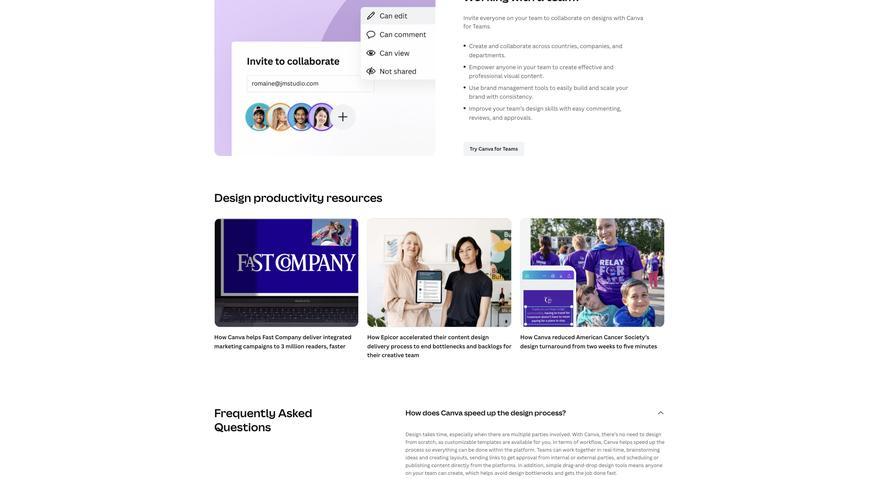 Task type: describe. For each thing, give the bounding box(es) containing it.
0 vertical spatial in
[[553, 439, 558, 445]]

create,
[[448, 470, 465, 476]]

layouts,
[[450, 454, 469, 461]]

designs
[[592, 14, 613, 22]]

design inside dropdown button
[[511, 408, 534, 418]]

epicor
[[381, 333, 399, 341]]

in inside empower anyone in your team to create effective and professional visual content.
[[518, 63, 523, 71]]

sending
[[470, 454, 489, 461]]

your inside improve your team's design skills with easy commenting, reviews, and approvals.
[[493, 105, 506, 112]]

minutes
[[636, 342, 658, 350]]

team's
[[507, 105, 525, 112]]

asked
[[278, 405, 313, 420]]

collaborate inside invite everyone on your team to collaborate on designs with canva for teams.
[[552, 14, 583, 22]]

parties
[[532, 431, 549, 438]]

empower
[[469, 63, 495, 71]]

improve your team's design skills with easy commenting, reviews, and approvals.
[[469, 105, 622, 121]]

to inside empower anyone in your team to create effective and professional visual content.
[[553, 63, 559, 71]]

helps inside how canva helps fast company deliver integrated marketing campaigns to 3 million readers, faster
[[246, 333, 261, 341]]

links
[[490, 454, 501, 461]]

and down so
[[420, 454, 429, 461]]

consistency.
[[500, 93, 534, 101]]

reduced
[[553, 333, 575, 341]]

visual
[[504, 72, 520, 80]]

creative
[[382, 351, 404, 359]]

gets
[[565, 470, 575, 476]]

job
[[586, 470, 593, 476]]

design for design takes time, especially when there are multiple parties involved. with canva, there's no need to design from scratch, as customizable templates are available for you. in terms of workflow, canva helps speed up the process so everything can be done within the platform. teams can work together in real-time, brainstorming ideas and creating layouts, sending links to get approval from internal or external parties, and scheduling or publishing content directly from the platforms. in addition, simple drag-and-drop design tools means anyone on your team can create, which helps avoid design bottlenecks and gets the job done fast.
[[406, 431, 422, 438]]

from inside 'how canva reduced american cancer society's design turnaround from two weeks to five minutes'
[[573, 342, 586, 350]]

canva inside how canva helps fast company deliver integrated marketing campaigns to 3 million readers, faster
[[228, 333, 245, 341]]

image only image for their
[[368, 219, 512, 327]]

1 horizontal spatial time,
[[614, 446, 626, 453]]

teams.
[[473, 23, 492, 30]]

for inside invite everyone on your team to collaborate on designs with canva for teams.
[[464, 23, 472, 30]]

1 horizontal spatial helps
[[481, 470, 494, 476]]

effective
[[579, 63, 603, 71]]

marketing
[[214, 342, 242, 350]]

content.
[[521, 72, 544, 80]]

five
[[624, 342, 634, 350]]

countries,
[[552, 42, 579, 50]]

1 or from the left
[[571, 454, 576, 461]]

with inside invite everyone on your team to collaborate on designs with canva for teams.
[[614, 14, 626, 22]]

ui - invite to collaborate (6) image
[[214, 0, 436, 156]]

which
[[466, 470, 480, 476]]

canva,
[[585, 431, 601, 438]]

design down platforms.
[[509, 470, 525, 476]]

with inside improve your team's design skills with easy commenting, reviews, and approvals.
[[560, 105, 572, 112]]

empower anyone in your team to create effective and professional visual content.
[[469, 63, 614, 80]]

for inside the how epicor accelerated their content design delivery process to end bottlenecks and backlogs for their creative team
[[504, 342, 512, 350]]

to right need
[[640, 431, 645, 438]]

invite
[[464, 14, 479, 22]]

teams
[[537, 446, 552, 453]]

publishing
[[406, 462, 431, 469]]

multiple
[[511, 431, 531, 438]]

canva inside invite everyone on your team to collaborate on designs with canva for teams.
[[627, 14, 644, 22]]

and inside improve your team's design skills with easy commenting, reviews, and approvals.
[[493, 114, 503, 121]]

design inside the how epicor accelerated their content design delivery process to end bottlenecks and backlogs for their creative team
[[471, 333, 489, 341]]

2 horizontal spatial can
[[554, 446, 562, 453]]

so
[[426, 446, 431, 453]]

how epicor accelerated their content design delivery process to end bottlenecks and backlogs for their creative team
[[368, 333, 512, 359]]

1 horizontal spatial their
[[434, 333, 447, 341]]

create
[[560, 63, 577, 71]]

team inside invite everyone on your team to collaborate on designs with canva for teams.
[[529, 14, 543, 22]]

management
[[499, 84, 534, 92]]

scheduling
[[627, 454, 653, 461]]

to inside the use brand management tools to easily build and scale your brand with consistency.
[[550, 84, 556, 92]]

from up 'ideas'
[[406, 439, 417, 445]]

up inside dropdown button
[[487, 408, 496, 418]]

the up brainstorming
[[657, 439, 665, 445]]

and right "companies,"
[[613, 42, 623, 50]]

ideas
[[406, 454, 418, 461]]

means
[[629, 462, 645, 469]]

design takes time, especially when there are multiple parties involved. with canva, there's no need to design from scratch, as customizable templates are available for you. in terms of workflow, canva helps speed up the process so everything can be done within the platform. teams can work together in real-time, brainstorming ideas and creating layouts, sending links to get approval from internal or external parties, and scheduling or publishing content directly from the platforms. in addition, simple drag-and-drop design tools means anyone on your team can create, which helps avoid design bottlenecks and gets the job done fast.
[[406, 431, 665, 476]]

process inside the how epicor accelerated their content design delivery process to end bottlenecks and backlogs for their creative team
[[391, 342, 413, 350]]

and inside the how epicor accelerated their content design delivery process to end bottlenecks and backlogs for their creative team
[[467, 342, 477, 350]]

campaigns
[[243, 342, 273, 350]]

customizable
[[445, 439, 477, 445]]

backlogs
[[479, 342, 503, 350]]

and-
[[576, 462, 587, 469]]

when
[[475, 431, 488, 438]]

external
[[578, 454, 597, 461]]

2 horizontal spatial on
[[584, 14, 591, 22]]

how canva helps fast company deliver integrated marketing campaigns to 3 million readers, faster link
[[214, 218, 359, 352]]

create and collaborate across countries, companies, and departments.
[[469, 42, 623, 59]]

faster
[[330, 342, 346, 350]]

productivity
[[254, 190, 324, 205]]

frequently
[[214, 405, 276, 420]]

scratch,
[[419, 439, 438, 445]]

collaborate inside 'create and collaborate across countries, companies, and departments.'
[[501, 42, 532, 50]]

how for how canva reduced american cancer society's design turnaround from two weeks to five minutes
[[521, 333, 533, 341]]

skills
[[545, 105, 559, 112]]

with
[[573, 431, 584, 438]]

use brand management tools to easily build and scale your brand with consistency.
[[469, 84, 629, 101]]

3
[[281, 342, 285, 350]]

the down and-
[[576, 470, 584, 476]]

on inside design takes time, especially when there are multiple parties involved. with canva, there's no need to design from scratch, as customizable templates are available for you. in terms of workflow, canva helps speed up the process so everything can be done within the platform. teams can work together in real-time, brainstorming ideas and creating layouts, sending links to get approval from internal or external parties, and scheduling or publishing content directly from the platforms. in addition, simple drag-and-drop design tools means anyone on your team can create, which helps avoid design bottlenecks and gets the job done fast.
[[406, 470, 412, 476]]

cancer
[[604, 333, 624, 341]]

team inside the how epicor accelerated their content design delivery process to end bottlenecks and backlogs for their creative team
[[406, 351, 420, 359]]

up inside design takes time, especially when there are multiple parties involved. with canva, there's no need to design from scratch, as customizable templates are available for you. in terms of workflow, canva helps speed up the process so everything can be done within the platform. teams can work together in real-time, brainstorming ideas and creating layouts, sending links to get approval from internal or external parties, and scheduling or publishing content directly from the platforms. in addition, simple drag-and-drop design tools means anyone on your team can create, which helps avoid design bottlenecks and gets the job done fast.
[[650, 439, 656, 445]]

how canva helps fast company deliver integrated marketing campaigns to 3 million readers, faster
[[214, 333, 352, 350]]

1 horizontal spatial on
[[507, 14, 514, 22]]

together
[[576, 446, 597, 453]]

speed inside dropdown button
[[465, 408, 486, 418]]

end
[[421, 342, 432, 350]]

society's
[[625, 333, 650, 341]]

takes
[[423, 431, 436, 438]]

1 vertical spatial helps
[[620, 439, 633, 445]]

real-
[[603, 446, 614, 453]]

create
[[469, 42, 488, 50]]

directly
[[452, 462, 470, 469]]

delivery
[[368, 342, 390, 350]]

terms
[[559, 439, 573, 445]]

bottlenecks inside the how epicor accelerated their content design delivery process to end bottlenecks and backlogs for their creative team
[[433, 342, 466, 350]]

two
[[587, 342, 598, 350]]

integrated
[[323, 333, 352, 341]]

simple
[[546, 462, 562, 469]]

drop
[[587, 462, 598, 469]]

especially
[[450, 431, 474, 438]]

professional
[[469, 72, 503, 80]]

there
[[489, 431, 501, 438]]

design productivity resources
[[214, 190, 383, 205]]



Task type: locate. For each thing, give the bounding box(es) containing it.
bottlenecks down addition,
[[526, 470, 554, 476]]

companies,
[[581, 42, 611, 50]]

build
[[574, 84, 588, 92]]

everyone
[[481, 14, 506, 22]]

done right job
[[594, 470, 606, 476]]

1 horizontal spatial or
[[654, 454, 659, 461]]

0 vertical spatial with
[[614, 14, 626, 22]]

team down accelerated
[[406, 351, 420, 359]]

for right backlogs
[[504, 342, 512, 350]]

bottlenecks inside design takes time, especially when there are multiple parties involved. with canva, there's no need to design from scratch, as customizable templates are available for you. in terms of workflow, canva helps speed up the process so everything can be done within the platform. teams can work together in real-time, brainstorming ideas and creating layouts, sending links to get approval from internal or external parties, and scheduling or publishing content directly from the platforms. in addition, simple drag-and-drop design tools means anyone on your team can create, which helps avoid design bottlenecks and gets the job done fast.
[[526, 470, 554, 476]]

1 vertical spatial process
[[406, 446, 425, 453]]

design left turnaround
[[521, 342, 539, 350]]

canva up marketing
[[228, 333, 245, 341]]

done up sending
[[476, 446, 488, 453]]

0 vertical spatial up
[[487, 408, 496, 418]]

process?
[[535, 408, 567, 418]]

american
[[577, 333, 603, 341]]

your inside design takes time, especially when there are multiple parties involved. with canva, there's no need to design from scratch, as customizable templates are available for you. in terms of workflow, canva helps speed up the process so everything can be done within the platform. teams can work together in real-time, brainstorming ideas and creating layouts, sending links to get approval from internal or external parties, and scheduling or publishing content directly from the platforms. in addition, simple drag-and-drop design tools means anyone on your team can create, which helps avoid design bottlenecks and gets the job done fast.
[[413, 470, 424, 476]]

approval
[[517, 454, 538, 461]]

process up 'ideas'
[[406, 446, 425, 453]]

1 vertical spatial their
[[368, 351, 381, 359]]

to left create
[[553, 63, 559, 71]]

1 image only image from the left
[[215, 219, 359, 327]]

you.
[[542, 439, 552, 445]]

brainstorming
[[627, 446, 661, 453]]

tools inside the use brand management tools to easily build and scale your brand with consistency.
[[535, 84, 549, 92]]

tools
[[535, 84, 549, 92], [616, 462, 628, 469]]

0 horizontal spatial up
[[487, 408, 496, 418]]

the
[[498, 408, 510, 418], [657, 439, 665, 445], [505, 446, 513, 453], [484, 462, 492, 469], [576, 470, 584, 476]]

time, up as
[[437, 431, 449, 438]]

image only image
[[215, 219, 359, 327], [368, 219, 512, 327], [521, 219, 665, 327]]

content inside the how epicor accelerated their content design delivery process to end bottlenecks and backlogs for their creative team
[[448, 333, 470, 341]]

are right the there
[[503, 431, 510, 438]]

to inside the how epicor accelerated their content design delivery process to end bottlenecks and backlogs for their creative team
[[414, 342, 420, 350]]

in up visual at the right top
[[518, 63, 523, 71]]

team inside design takes time, especially when there are multiple parties involved. with canva, there's no need to design from scratch, as customizable templates are available for you. in terms of workflow, canva helps speed up the process so everything can be done within the platform. teams can work together in real-time, brainstorming ideas and creating layouts, sending links to get approval from internal or external parties, and scheduling or publishing content directly from the platforms. in addition, simple drag-and-drop design tools means anyone on your team can create, which helps avoid design bottlenecks and gets the job done fast.
[[425, 470, 437, 476]]

1 vertical spatial anyone
[[646, 462, 663, 469]]

1 vertical spatial time,
[[614, 446, 626, 453]]

bottlenecks
[[433, 342, 466, 350], [526, 470, 554, 476]]

brand down use
[[469, 93, 486, 101]]

team down "publishing"
[[425, 470, 437, 476]]

your
[[515, 14, 528, 22], [524, 63, 536, 71], [616, 84, 629, 92], [493, 105, 506, 112], [413, 470, 424, 476]]

up up brainstorming
[[650, 439, 656, 445]]

from down teams
[[539, 454, 550, 461]]

0 vertical spatial in
[[518, 63, 523, 71]]

readers,
[[306, 342, 328, 350]]

1 horizontal spatial collaborate
[[552, 14, 583, 22]]

with left easy
[[560, 105, 572, 112]]

the up the there
[[498, 408, 510, 418]]

image only image inside how epicor accelerated their content design delivery process to end bottlenecks and backlogs for their creative team link
[[368, 219, 512, 327]]

0 vertical spatial their
[[434, 333, 447, 341]]

internal
[[552, 454, 570, 461]]

your right the scale in the top right of the page
[[616, 84, 629, 92]]

canva up turnaround
[[534, 333, 551, 341]]

canva right does at the bottom of page
[[441, 408, 463, 418]]

and left backlogs
[[467, 342, 477, 350]]

on down "publishing"
[[406, 470, 412, 476]]

drag-
[[563, 462, 576, 469]]

0 vertical spatial helps
[[246, 333, 261, 341]]

helps
[[246, 333, 261, 341], [620, 439, 633, 445], [481, 470, 494, 476]]

canva inside 'how canva reduced american cancer society's design turnaround from two weeks to five minutes'
[[534, 333, 551, 341]]

1 vertical spatial speed
[[634, 439, 649, 445]]

in left real-
[[598, 446, 602, 453]]

speed up when
[[465, 408, 486, 418]]

how does canva speed up the design process? button
[[406, 400, 666, 426]]

speed inside design takes time, especially when there are multiple parties involved. with canva, there's no need to design from scratch, as customizable templates are available for you. in terms of workflow, canva helps speed up the process so everything can be done within the platform. teams can work together in real-time, brainstorming ideas and creating layouts, sending links to get approval from internal or external parties, and scheduling or publishing content directly from the platforms. in addition, simple drag-and-drop design tools means anyone on your team can create, which helps avoid design bottlenecks and gets the job done fast.
[[634, 439, 649, 445]]

0 vertical spatial anyone
[[496, 63, 516, 71]]

0 vertical spatial speed
[[465, 408, 486, 418]]

use
[[469, 84, 480, 92]]

2 vertical spatial for
[[534, 439, 541, 445]]

how does canva speed up the design process?
[[406, 408, 567, 418]]

invite everyone on your team to collaborate on designs with canva for teams.
[[464, 14, 644, 30]]

0 vertical spatial time,
[[437, 431, 449, 438]]

anyone
[[496, 63, 516, 71], [646, 462, 663, 469]]

collaborate
[[552, 14, 583, 22], [501, 42, 532, 50]]

approvals.
[[505, 114, 533, 121]]

million
[[286, 342, 305, 350]]

0 horizontal spatial tools
[[535, 84, 549, 92]]

on right everyone at the top of the page
[[507, 14, 514, 22]]

with up improve
[[487, 93, 499, 101]]

helps down no
[[620, 439, 633, 445]]

weeks
[[599, 342, 616, 350]]

creating
[[430, 454, 449, 461]]

0 horizontal spatial speed
[[465, 408, 486, 418]]

1 vertical spatial for
[[504, 342, 512, 350]]

in inside design takes time, especially when there are multiple parties involved. with canva, there's no need to design from scratch, as customizable templates are available for you. in terms of workflow, canva helps speed up the process so everything can be done within the platform. teams can work together in real-time, brainstorming ideas and creating layouts, sending links to get approval from internal or external parties, and scheduling or publishing content directly from the platforms. in addition, simple drag-and-drop design tools means anyone on your team can create, which helps avoid design bottlenecks and gets the job done fast.
[[598, 446, 602, 453]]

0 horizontal spatial can
[[439, 470, 447, 476]]

tools inside design takes time, especially when there are multiple parties involved. with canva, there's no need to design from scratch, as customizable templates are available for you. in terms of workflow, canva helps speed up the process so everything can be done within the platform. teams can work together in real-time, brainstorming ideas and creating layouts, sending links to get approval from internal or external parties, and scheduling or publishing content directly from the platforms. in addition, simple drag-and-drop design tools means anyone on your team can create, which helps avoid design bottlenecks and gets the job done fast.
[[616, 462, 628, 469]]

time,
[[437, 431, 449, 438], [614, 446, 626, 453]]

0 vertical spatial bottlenecks
[[433, 342, 466, 350]]

in
[[553, 439, 558, 445], [519, 462, 523, 469]]

involved.
[[550, 431, 572, 438]]

design inside design takes time, especially when there are multiple parties involved. with canva, there's no need to design from scratch, as customizable templates are available for you. in terms of workflow, canva helps speed up the process so everything can be done within the platform. teams can work together in real-time, brainstorming ideas and creating layouts, sending links to get approval from internal or external parties, and scheduling or publishing content directly from the platforms. in addition, simple drag-and-drop design tools means anyone on your team can create, which helps avoid design bottlenecks and gets the job done fast.
[[406, 431, 422, 438]]

on
[[507, 14, 514, 22], [584, 14, 591, 22], [406, 470, 412, 476]]

their
[[434, 333, 447, 341], [368, 351, 381, 359]]

0 vertical spatial process
[[391, 342, 413, 350]]

1 horizontal spatial bottlenecks
[[526, 470, 554, 476]]

canva inside design takes time, especially when there are multiple parties involved. with canva, there's no need to design from scratch, as customizable templates are available for you. in terms of workflow, canva helps speed up the process so everything can be done within the platform. teams can work together in real-time, brainstorming ideas and creating layouts, sending links to get approval from internal or external parties, and scheduling or publishing content directly from the platforms. in addition, simple drag-and-drop design tools means anyone on your team can create, which helps avoid design bottlenecks and gets the job done fast.
[[604, 439, 619, 445]]

1 vertical spatial in
[[519, 462, 523, 469]]

2 vertical spatial helps
[[481, 470, 494, 476]]

0 vertical spatial design
[[214, 190, 251, 205]]

up up the there
[[487, 408, 496, 418]]

0 vertical spatial content
[[448, 333, 470, 341]]

and right the build
[[589, 84, 600, 92]]

1 vertical spatial content
[[432, 462, 450, 469]]

anyone down the scheduling
[[646, 462, 663, 469]]

1 horizontal spatial tools
[[616, 462, 628, 469]]

your up content.
[[524, 63, 536, 71]]

how canva reduced american cancer society's design turnaround from two weeks to five minutes
[[521, 333, 658, 350]]

and down simple
[[555, 470, 564, 476]]

image only image inside how canva helps fast company deliver integrated marketing campaigns to 3 million readers, faster link
[[215, 219, 359, 327]]

0 horizontal spatial collaborate
[[501, 42, 532, 50]]

collaborate up countries,
[[552, 14, 583, 22]]

the down "links"
[[484, 462, 492, 469]]

0 vertical spatial done
[[476, 446, 488, 453]]

2 horizontal spatial helps
[[620, 439, 633, 445]]

team inside empower anyone in your team to create effective and professional visual content.
[[538, 63, 552, 71]]

your inside empower anyone in your team to create effective and professional visual content.
[[524, 63, 536, 71]]

0 horizontal spatial helps
[[246, 333, 261, 341]]

1 horizontal spatial in
[[553, 439, 558, 445]]

team
[[529, 14, 543, 22], [538, 63, 552, 71], [406, 351, 420, 359], [425, 470, 437, 476]]

for down 'parties'
[[534, 439, 541, 445]]

be
[[469, 446, 475, 453]]

process up 'creative'
[[391, 342, 413, 350]]

team up content.
[[538, 63, 552, 71]]

design inside improve your team's design skills with easy commenting, reviews, and approvals.
[[526, 105, 544, 112]]

design down parties,
[[599, 462, 615, 469]]

and right parties,
[[617, 454, 626, 461]]

0 horizontal spatial done
[[476, 446, 488, 453]]

tools down content.
[[535, 84, 549, 92]]

0 vertical spatial collaborate
[[552, 14, 583, 22]]

2 horizontal spatial with
[[614, 14, 626, 22]]

brand
[[481, 84, 497, 92], [469, 93, 486, 101]]

1 horizontal spatial for
[[504, 342, 512, 350]]

0 horizontal spatial in
[[519, 462, 523, 469]]

and inside empower anyone in your team to create effective and professional visual content.
[[604, 63, 614, 71]]

and right reviews,
[[493, 114, 503, 121]]

workflow,
[[580, 439, 603, 445]]

image only image for american
[[521, 219, 665, 327]]

1 horizontal spatial anyone
[[646, 462, 663, 469]]

1 vertical spatial with
[[487, 93, 499, 101]]

image only image inside how canva reduced american cancer society's design turnaround from two weeks to five minutes link
[[521, 219, 665, 327]]

to left easily
[[550, 84, 556, 92]]

can down customizable
[[459, 446, 468, 453]]

to
[[544, 14, 550, 22], [553, 63, 559, 71], [550, 84, 556, 92], [274, 342, 280, 350], [414, 342, 420, 350], [617, 342, 623, 350], [640, 431, 645, 438], [502, 454, 507, 461]]

can left create,
[[439, 470, 447, 476]]

2 or from the left
[[654, 454, 659, 461]]

brand down professional
[[481, 84, 497, 92]]

0 horizontal spatial design
[[214, 190, 251, 205]]

canva inside dropdown button
[[441, 408, 463, 418]]

0 vertical spatial brand
[[481, 84, 497, 92]]

up
[[487, 408, 496, 418], [650, 439, 656, 445]]

0 horizontal spatial their
[[368, 351, 381, 359]]

1 horizontal spatial with
[[560, 105, 572, 112]]

how for how epicor accelerated their content design delivery process to end bottlenecks and backlogs for their creative team
[[368, 333, 380, 341]]

design for design productivity resources
[[214, 190, 251, 205]]

for inside design takes time, especially when there are multiple parties involved. with canva, there's no need to design from scratch, as customizable templates are available for you. in terms of workflow, canva helps speed up the process so everything can be done within the platform. teams can work together in real-time, brainstorming ideas and creating layouts, sending links to get approval from internal or external parties, and scheduling or publishing content directly from the platforms. in addition, simple drag-and-drop design tools means anyone on your team can create, which helps avoid design bottlenecks and gets the job done fast.
[[534, 439, 541, 445]]

1 horizontal spatial speed
[[634, 439, 649, 445]]

design up brainstorming
[[646, 431, 662, 438]]

anyone inside empower anyone in your team to create effective and professional visual content.
[[496, 63, 516, 71]]

or down brainstorming
[[654, 454, 659, 461]]

your inside the use brand management tools to easily build and scale your brand with consistency.
[[616, 84, 629, 92]]

1 vertical spatial in
[[598, 446, 602, 453]]

in
[[518, 63, 523, 71], [598, 446, 602, 453]]

1 vertical spatial done
[[594, 470, 606, 476]]

0 horizontal spatial or
[[571, 454, 576, 461]]

no
[[620, 431, 626, 438]]

their down delivery
[[368, 351, 381, 359]]

1 vertical spatial collaborate
[[501, 42, 532, 50]]

across
[[533, 42, 551, 50]]

1 horizontal spatial image only image
[[368, 219, 512, 327]]

your right everyone at the top of the page
[[515, 14, 528, 22]]

how for how does canva speed up the design process?
[[406, 408, 422, 418]]

speed up brainstorming
[[634, 439, 649, 445]]

your down "publishing"
[[413, 470, 424, 476]]

1 horizontal spatial design
[[406, 431, 422, 438]]

collaborate left across
[[501, 42, 532, 50]]

for down invite
[[464, 23, 472, 30]]

0 horizontal spatial anyone
[[496, 63, 516, 71]]

helps up campaigns at the left of page
[[246, 333, 261, 341]]

how inside how canva helps fast company deliver integrated marketing campaigns to 3 million readers, faster
[[214, 333, 227, 341]]

can up internal
[[554, 446, 562, 453]]

with right designs
[[614, 14, 626, 22]]

canva right designs
[[627, 14, 644, 22]]

and inside the use brand management tools to easily build and scale your brand with consistency.
[[589, 84, 600, 92]]

2 horizontal spatial image only image
[[521, 219, 665, 327]]

platforms.
[[493, 462, 517, 469]]

design
[[214, 190, 251, 205], [406, 431, 422, 438]]

0 vertical spatial tools
[[535, 84, 549, 92]]

to left the get
[[502, 454, 507, 461]]

with inside the use brand management tools to easily build and scale your brand with consistency.
[[487, 93, 499, 101]]

how inside the how epicor accelerated their content design delivery process to end bottlenecks and backlogs for their creative team
[[368, 333, 380, 341]]

3 image only image from the left
[[521, 219, 665, 327]]

design inside 'how canva reduced american cancer society's design turnaround from two weeks to five minutes'
[[521, 342, 539, 350]]

addition,
[[524, 462, 545, 469]]

resources
[[327, 190, 383, 205]]

your inside invite everyone on your team to collaborate on designs with canva for teams.
[[515, 14, 528, 22]]

design
[[526, 105, 544, 112], [471, 333, 489, 341], [521, 342, 539, 350], [511, 408, 534, 418], [646, 431, 662, 438], [599, 462, 615, 469], [509, 470, 525, 476]]

helps left avoid
[[481, 470, 494, 476]]

1 vertical spatial are
[[503, 439, 511, 445]]

0 horizontal spatial time,
[[437, 431, 449, 438]]

in right you.
[[553, 439, 558, 445]]

and up departments.
[[489, 42, 499, 50]]

0 horizontal spatial in
[[518, 63, 523, 71]]

to inside how canva helps fast company deliver integrated marketing campaigns to 3 million readers, faster
[[274, 342, 280, 350]]

fast
[[263, 333, 274, 341]]

0 horizontal spatial on
[[406, 470, 412, 476]]

or up the 'drag-'
[[571, 454, 576, 461]]

2 image only image from the left
[[368, 219, 512, 327]]

there's
[[602, 431, 619, 438]]

to down accelerated
[[414, 342, 420, 350]]

how canva reduced american cancer society's design turnaround from two weeks to five minutes link
[[521, 218, 665, 352]]

bottlenecks right end
[[433, 342, 466, 350]]

1 horizontal spatial in
[[598, 446, 602, 453]]

platform.
[[514, 446, 536, 453]]

and
[[489, 42, 499, 50], [613, 42, 623, 50], [604, 63, 614, 71], [589, 84, 600, 92], [493, 114, 503, 121], [467, 342, 477, 350], [420, 454, 429, 461], [617, 454, 626, 461], [555, 470, 564, 476]]

tools up fast.
[[616, 462, 628, 469]]

avoid
[[495, 470, 508, 476]]

time, up parties,
[[614, 446, 626, 453]]

commenting,
[[587, 105, 622, 112]]

content inside design takes time, especially when there are multiple parties involved. with canva, there's no need to design from scratch, as customizable templates are available for you. in terms of workflow, canva helps speed up the process so everything can be done within the platform. teams can work together in real-time, brainstorming ideas and creating layouts, sending links to get approval from internal or external parties, and scheduling or publishing content directly from the platforms. in addition, simple drag-and-drop design tools means anyone on your team can create, which helps avoid design bottlenecks and gets the job done fast.
[[432, 462, 450, 469]]

1 horizontal spatial done
[[594, 470, 606, 476]]

2 vertical spatial with
[[560, 105, 572, 112]]

to up across
[[544, 14, 550, 22]]

the up the get
[[505, 446, 513, 453]]

1 vertical spatial brand
[[469, 93, 486, 101]]

how
[[214, 333, 227, 341], [368, 333, 380, 341], [521, 333, 533, 341], [406, 408, 422, 418]]

reviews,
[[469, 114, 492, 121]]

or
[[571, 454, 576, 461], [654, 454, 659, 461]]

within
[[489, 446, 504, 453]]

does
[[423, 408, 440, 418]]

how epicor accelerated their content design delivery process to end bottlenecks and backlogs for their creative team link
[[368, 218, 512, 361]]

to left the "3"
[[274, 342, 280, 350]]

0 vertical spatial are
[[503, 431, 510, 438]]

to inside invite everyone on your team to collaborate on designs with canva for teams.
[[544, 14, 550, 22]]

0 horizontal spatial image only image
[[215, 219, 359, 327]]

0 horizontal spatial with
[[487, 93, 499, 101]]

1 horizontal spatial up
[[650, 439, 656, 445]]

on left designs
[[584, 14, 591, 22]]

need
[[627, 431, 639, 438]]

from down sending
[[471, 462, 483, 469]]

design up multiple
[[511, 408, 534, 418]]

1 vertical spatial tools
[[616, 462, 628, 469]]

1 vertical spatial bottlenecks
[[526, 470, 554, 476]]

accelerated
[[400, 333, 433, 341]]

2 horizontal spatial for
[[534, 439, 541, 445]]

everything
[[432, 446, 458, 453]]

are up within on the right
[[503, 439, 511, 445]]

in down approval at bottom right
[[519, 462, 523, 469]]

how for how canva helps fast company deliver integrated marketing campaigns to 3 million readers, faster
[[214, 333, 227, 341]]

design up backlogs
[[471, 333, 489, 341]]

turnaround
[[540, 342, 571, 350]]

from left "two"
[[573, 342, 586, 350]]

departments.
[[469, 51, 506, 59]]

anyone inside design takes time, especially when there are multiple parties involved. with canva, there's no need to design from scratch, as customizable templates are available for you. in terms of workflow, canva helps speed up the process so everything can be done within the platform. teams can work together in real-time, brainstorming ideas and creating layouts, sending links to get approval from internal or external parties, and scheduling or publishing content directly from the platforms. in addition, simple drag-and-drop design tools means anyone on your team can create, which helps avoid design bottlenecks and gets the job done fast.
[[646, 462, 663, 469]]

1 vertical spatial up
[[650, 439, 656, 445]]

1 vertical spatial design
[[406, 431, 422, 438]]

how inside dropdown button
[[406, 408, 422, 418]]

canva down there's
[[604, 439, 619, 445]]

and right effective
[[604, 63, 614, 71]]

0 horizontal spatial for
[[464, 23, 472, 30]]

0 horizontal spatial bottlenecks
[[433, 342, 466, 350]]

their right accelerated
[[434, 333, 447, 341]]

process inside design takes time, especially when there are multiple parties involved. with canva, there's no need to design from scratch, as customizable templates are available for you. in terms of workflow, canva helps speed up the process so everything can be done within the platform. teams can work together in real-time, brainstorming ideas and creating layouts, sending links to get approval from internal or external parties, and scheduling or publishing content directly from the platforms. in addition, simple drag-and-drop design tools means anyone on your team can create, which helps avoid design bottlenecks and gets the job done fast.
[[406, 446, 425, 453]]

the inside dropdown button
[[498, 408, 510, 418]]

how inside 'how canva reduced american cancer society's design turnaround from two weeks to five minutes'
[[521, 333, 533, 341]]

to left five
[[617, 342, 623, 350]]

your left 'team's'
[[493, 105, 506, 112]]

easy
[[573, 105, 585, 112]]

scale
[[601, 84, 615, 92]]

design left skills on the right
[[526, 105, 544, 112]]

to inside 'how canva reduced american cancer society's design turnaround from two weeks to five minutes'
[[617, 342, 623, 350]]

0 vertical spatial for
[[464, 23, 472, 30]]

templates
[[478, 439, 502, 445]]

anyone up visual at the right top
[[496, 63, 516, 71]]

image only image for fast
[[215, 219, 359, 327]]

1 horizontal spatial can
[[459, 446, 468, 453]]

team up across
[[529, 14, 543, 22]]

frequently asked questions
[[214, 405, 313, 435]]



Task type: vqa. For each thing, say whether or not it's contained in the screenshot.
group
no



